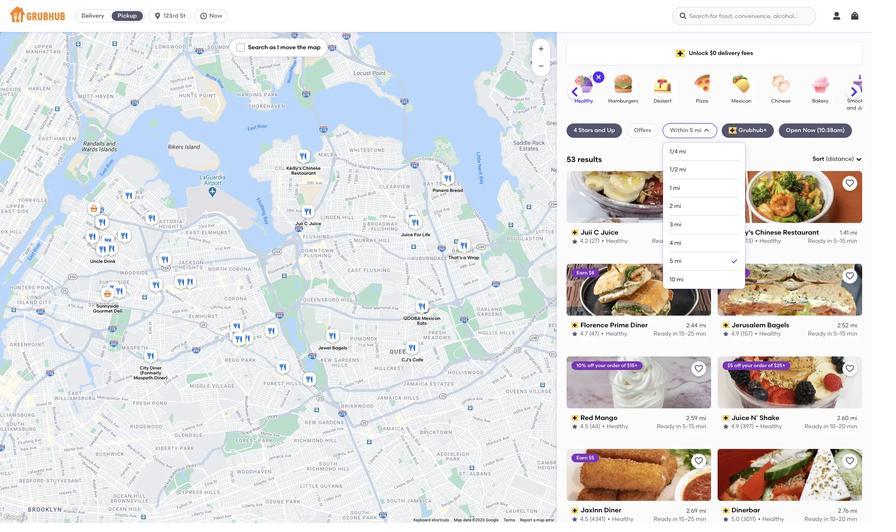 Task type: locate. For each thing, give the bounding box(es) containing it.
2 4.5 from the top
[[581, 517, 589, 524]]

healthy for bagels
[[760, 331, 782, 338]]

ready for dinerbar
[[805, 517, 823, 524]]

mi right 2.60
[[851, 415, 858, 422]]

0.62 mi
[[687, 230, 707, 237]]

5 right within
[[690, 127, 694, 134]]

0 horizontal spatial keilly's
[[287, 166, 302, 171]]

15–25 down "2.44"
[[680, 331, 695, 338]]

10% off your order of $15+
[[577, 363, 638, 369]]

eats
[[418, 321, 427, 327]]

5–15 for keilly's chinese restaurant
[[834, 238, 846, 245]]

2
[[670, 203, 674, 210]]

subscription pass image
[[572, 416, 579, 422], [572, 509, 579, 514], [723, 509, 731, 514]]

mi for 2.69 mi
[[700, 508, 707, 515]]

1 horizontal spatial of
[[769, 363, 774, 369]]

min for jerusalem bagels
[[848, 331, 858, 338]]

mi inside option
[[675, 258, 682, 265]]

save this restaurant image
[[846, 179, 856, 189], [846, 272, 856, 281]]

star icon image left 4.5 (44)
[[572, 424, 579, 431]]

1/4 mi
[[670, 148, 687, 155]]

• healthy for c
[[602, 238, 628, 245]]

shake
[[760, 414, 780, 422]]

0 vertical spatial c
[[305, 221, 308, 227]]

mi right 0.62
[[700, 230, 707, 237]]

4.7
[[581, 331, 588, 338]]

healthy down jaxinn diner
[[613, 517, 634, 524]]

1 15–25 from the top
[[680, 331, 695, 338]]

0 horizontal spatial grubhub plus flag logo image
[[676, 50, 686, 57]]

2 ready in 10–20 min from the top
[[805, 517, 858, 524]]

star icon image for juii
[[572, 239, 579, 245]]

mexican right qdoba
[[422, 316, 441, 322]]

el mariachi restaurant image
[[148, 277, 164, 295]]

healthy down jerusalem bagels
[[760, 331, 782, 338]]

mexican image
[[728, 75, 757, 93]]

1 vertical spatial map
[[537, 519, 545, 523]]

star icon image
[[572, 239, 579, 245], [572, 331, 579, 338], [723, 331, 730, 338], [572, 424, 579, 431], [723, 424, 730, 431], [572, 517, 579, 524], [723, 517, 730, 524]]

sunnyside
[[97, 304, 119, 309]]

map right the
[[308, 44, 321, 51]]

2 horizontal spatial diner
[[631, 322, 648, 329]]

min for dinerbar
[[848, 517, 858, 524]]

svg image inside field
[[856, 156, 863, 163]]

qdoba mexican eats image
[[414, 299, 431, 317]]

1 vertical spatial 4.9
[[732, 424, 740, 431]]

subscription pass image for keilly's chinese restaurant
[[723, 230, 731, 236]]

1 vertical spatial chinese
[[303, 166, 321, 171]]

• healthy down jerusalem bagels
[[756, 331, 782, 338]]

keilly's chinese restaurant
[[287, 166, 321, 176], [732, 229, 820, 237]]

google image
[[2, 513, 29, 524]]

map left error at the bottom right of page
[[537, 519, 545, 523]]

star icon image left 4.2
[[572, 239, 579, 245]]

of left $25+
[[769, 363, 774, 369]]

star icon image for juice
[[723, 424, 730, 431]]

• healthy down florence prime diner
[[602, 331, 628, 338]]

2 ready in 15–25 min from the top
[[654, 517, 707, 524]]

2.44 mi
[[687, 323, 707, 330]]

0 horizontal spatial mexican
[[422, 316, 441, 322]]

and inside smoothies and juices
[[847, 105, 857, 111]]

qdoba
[[404, 316, 421, 322]]

4 mi
[[670, 240, 682, 247]]

jewel bagels image
[[325, 328, 341, 346]]

jackson hole burgers image
[[144, 210, 160, 228]]

1 horizontal spatial diner
[[605, 507, 622, 515]]

diner up (4341)
[[605, 507, 622, 515]]

jaxinn
[[581, 507, 603, 515]]

0 vertical spatial and
[[847, 105, 857, 111]]

green leafs juice bar image
[[105, 280, 122, 299]]

5–15
[[834, 238, 846, 245], [834, 331, 846, 338], [683, 424, 695, 431]]

2 mi
[[670, 203, 682, 210]]

1 horizontal spatial a
[[534, 519, 536, 523]]

2 order from the left
[[754, 363, 768, 369]]

juice n' shake logo image
[[718, 357, 863, 409]]

now
[[210, 12, 222, 19], [804, 127, 816, 134]]

mexican
[[732, 98, 752, 104], [422, 316, 441, 322]]

• healthy for mango
[[603, 424, 629, 431]]

0 vertical spatial bagels
[[768, 322, 790, 329]]

53
[[567, 155, 576, 164]]

ready in 15–25 min down 2.69
[[654, 517, 707, 524]]

order
[[608, 363, 621, 369], [754, 363, 768, 369]]

15–25 for jaxinn diner
[[680, 517, 695, 524]]

2 off from the left
[[735, 363, 742, 369]]

min down 2.52 mi
[[848, 331, 858, 338]]

juice for life image
[[408, 215, 424, 233]]

mi for 2.59 mi
[[700, 415, 707, 422]]

jerusalem bagels image
[[263, 323, 280, 341]]

ready in 5–15 min for red mango
[[658, 424, 707, 431]]

4.5 down "jaxinn"
[[581, 517, 589, 524]]

mi for 1/4 mi
[[680, 148, 687, 155]]

a right "report"
[[534, 519, 536, 523]]

min down 2.69 mi
[[696, 517, 707, 524]]

15–25 for florence prime diner
[[680, 331, 695, 338]]

jaxinn diner image
[[157, 252, 173, 270]]

juii c juice
[[295, 221, 321, 227], [581, 229, 619, 237]]

1 order from the left
[[608, 363, 621, 369]]

ready for juice n' shake
[[805, 424, 823, 431]]

• healthy right (3011)
[[759, 517, 785, 524]]

1 vertical spatial juii
[[581, 229, 593, 237]]

0 vertical spatial now
[[210, 12, 222, 19]]

min down 0.62 mi
[[696, 238, 707, 245]]

florence prime diner
[[581, 322, 648, 329]]

• healthy
[[602, 238, 628, 245], [602, 331, 628, 338], [756, 331, 782, 338], [603, 424, 629, 431], [757, 424, 783, 431], [608, 517, 634, 524], [759, 517, 785, 524]]

4.9 left (397) on the bottom right of page
[[732, 424, 740, 431]]

None field
[[813, 155, 863, 164]]

1 horizontal spatial grubhub plus flag logo image
[[729, 128, 738, 134]]

2 15–25 from the top
[[680, 517, 695, 524]]

(
[[827, 156, 829, 163]]

united brothers juice bar image
[[94, 214, 111, 232]]

off right 10%
[[588, 363, 595, 369]]

restaurant down keilly's chinese restaurant icon
[[292, 171, 316, 176]]

crescent gourmet image
[[86, 201, 102, 219]]

bagels right jewel on the bottom left of page
[[332, 346, 348, 351]]

1 vertical spatial and
[[595, 127, 606, 134]]

bagels for jerusalem bagels
[[768, 322, 790, 329]]

)
[[853, 156, 855, 163]]

• right (27)
[[602, 238, 605, 245]]

panera bread
[[433, 188, 464, 193]]

a for report
[[534, 519, 536, 523]]

4.9 left (157)
[[732, 331, 740, 338]]

0 vertical spatial ready in 10–20 min
[[805, 424, 858, 431]]

juii c juice logo image
[[567, 171, 712, 223]]

subscription pass image for red
[[572, 416, 579, 422]]

4 left 20–30
[[670, 240, 674, 247]]

• healthy down shake
[[757, 424, 783, 431]]

2 4.9 from the top
[[732, 424, 740, 431]]

2 your from the left
[[743, 363, 753, 369]]

0 vertical spatial juii
[[295, 221, 303, 227]]

0 vertical spatial keilly's chinese restaurant
[[287, 166, 321, 176]]

mi right 1.41
[[851, 230, 858, 237]]

©2023
[[473, 519, 485, 523]]

diner inside cj's cafe city diner (formerly maspeth diner)
[[150, 366, 162, 371]]

5.0 (3011)
[[732, 517, 757, 524]]

star icon image for florence
[[572, 331, 579, 338]]

of
[[622, 363, 627, 369], [769, 363, 774, 369]]

svg image inside 123rd st button
[[154, 12, 162, 20]]

map
[[308, 44, 321, 51], [537, 519, 545, 523]]

of left $15+
[[622, 363, 627, 369]]

keilly's inside 'map' region
[[287, 166, 302, 171]]

ready in 10–20 min down the 2.76
[[805, 517, 858, 524]]

ready in 10–20 min for dinerbar
[[805, 517, 858, 524]]

order left $15+
[[608, 363, 621, 369]]

shortcuts
[[432, 519, 449, 523]]

red mango logo image
[[567, 357, 712, 409]]

order for n'
[[754, 363, 768, 369]]

mi right 1/4
[[680, 148, 687, 155]]

1 of from the left
[[622, 363, 627, 369]]

0 horizontal spatial keilly's chinese restaurant
[[287, 166, 321, 176]]

mi for 1.41 mi
[[851, 230, 858, 237]]

0 horizontal spatial diner
[[150, 366, 162, 371]]

jerusalem
[[732, 322, 766, 329]]

juice for life
[[401, 232, 431, 238]]

fees
[[742, 50, 754, 57]]

1 horizontal spatial juii c juice
[[581, 229, 619, 237]]

2.69 mi
[[687, 508, 707, 515]]

ready in 10–20 min down 2.60
[[805, 424, 858, 431]]

0 horizontal spatial your
[[596, 363, 606, 369]]

2.52
[[838, 323, 850, 330]]

10–20 for juice n' shake
[[831, 424, 846, 431]]

4.9
[[732, 331, 740, 338], [732, 424, 740, 431]]

healthy for prime
[[606, 331, 628, 338]]

jerusalem bagels logo image
[[718, 264, 863, 316]]

15–25 down 2.69
[[680, 517, 695, 524]]

0 vertical spatial 5
[[690, 127, 694, 134]]

0 vertical spatial ready in 15–25 min
[[654, 331, 707, 338]]

0 vertical spatial a
[[464, 255, 467, 261]]

bread
[[450, 188, 464, 193]]

0 horizontal spatial svg image
[[154, 12, 162, 20]]

1 vertical spatial bagels
[[332, 346, 348, 351]]

bagels inside 'map' region
[[332, 346, 348, 351]]

1 vertical spatial c
[[594, 229, 600, 237]]

0 horizontal spatial and
[[595, 127, 606, 134]]

1 ready in 10–20 min from the top
[[805, 424, 858, 431]]

ready for jaxinn diner
[[654, 517, 672, 524]]

0 vertical spatial 5–15
[[834, 238, 846, 245]]

min down 2.60 mi
[[848, 424, 858, 431]]

1 ready in 15–25 min from the top
[[654, 331, 707, 338]]

1 vertical spatial 4.5
[[581, 517, 589, 524]]

1 horizontal spatial 4
[[670, 240, 674, 247]]

0 vertical spatial keilly's
[[287, 166, 302, 171]]

5–15 down 2.59
[[683, 424, 695, 431]]

diner
[[631, 322, 648, 329], [150, 366, 162, 371], [605, 507, 622, 515]]

ready in 5–15 min for keilly's chinese restaurant
[[809, 238, 858, 245]]

1 horizontal spatial order
[[754, 363, 768, 369]]

0 vertical spatial restaurant
[[292, 171, 316, 176]]

min down 2.59 mi
[[696, 424, 707, 431]]

healthy for c
[[607, 238, 628, 245]]

4 for 4 stars and up
[[574, 127, 578, 134]]

jewel bagels
[[318, 346, 348, 351]]

0 horizontal spatial juii
[[295, 221, 303, 227]]

subscription pass image
[[572, 230, 579, 236], [723, 230, 731, 236], [572, 323, 579, 329], [723, 323, 731, 329], [723, 416, 731, 422]]

diner right prime
[[631, 322, 648, 329]]

in for keilly's chinese restaurant
[[828, 238, 833, 245]]

1 vertical spatial grubhub plus flag logo image
[[729, 128, 738, 134]]

min down 2.76 mi
[[848, 517, 858, 524]]

1 horizontal spatial bagels
[[768, 322, 790, 329]]

1 vertical spatial keilly's chinese restaurant
[[732, 229, 820, 237]]

now right open
[[804, 127, 816, 134]]

• healthy right (27)
[[602, 238, 628, 245]]

1 horizontal spatial c
[[594, 229, 600, 237]]

juii up that's a wrap uncle drink
[[295, 221, 303, 227]]

save this restaurant image
[[695, 179, 704, 189], [695, 364, 704, 374], [846, 364, 856, 374], [695, 457, 704, 467], [846, 457, 856, 467]]

$5 down 4.9 (157)
[[728, 363, 734, 369]]

1 horizontal spatial off
[[735, 363, 742, 369]]

a inside that's a wrap uncle drink
[[464, 255, 467, 261]]

0 vertical spatial 4.9
[[732, 331, 740, 338]]

jaxinn diner logo image
[[567, 450, 712, 502]]

ready in 5–15 min
[[809, 238, 858, 245], [809, 331, 858, 338], [658, 424, 707, 431]]

0 horizontal spatial 5
[[670, 258, 674, 265]]

subscription pass image for jaxinn
[[572, 509, 579, 514]]

mi right 2.69
[[700, 508, 707, 515]]

earn down 4.5 (44)
[[577, 456, 588, 462]]

star icon image left 4.5 (4341)
[[572, 517, 579, 524]]

juice n' shake image
[[173, 274, 189, 292]]

1 4.9 from the top
[[732, 331, 740, 338]]

grubhub plus flag logo image left grubhub+
[[729, 128, 738, 134]]

cj's
[[402, 358, 412, 363]]

terms
[[504, 519, 516, 523]]

123rd st button
[[148, 9, 194, 23]]

healthy for diner
[[613, 517, 634, 524]]

subscription pass image for florence prime diner
[[572, 323, 579, 329]]

your down (157)
[[743, 363, 753, 369]]

earn left '$8' on the bottom right of the page
[[577, 270, 588, 276]]

2 of from the left
[[769, 363, 774, 369]]

0 vertical spatial 4.5
[[581, 424, 589, 431]]

ready in 5–15 min down 2.52
[[809, 331, 858, 338]]

1 vertical spatial 10–20
[[831, 517, 846, 524]]

0 vertical spatial 15–25
[[680, 331, 695, 338]]

2 10–20 from the top
[[831, 517, 846, 524]]

2.69
[[687, 508, 698, 515]]

mi right 1/2
[[680, 167, 687, 174]]

mi for 2.44 mi
[[700, 323, 707, 330]]

ready in 10–20 min
[[805, 424, 858, 431], [805, 517, 858, 524]]

1 4.5 from the top
[[581, 424, 589, 431]]

and left up
[[595, 127, 606, 134]]

0 vertical spatial map
[[308, 44, 321, 51]]

svg image
[[833, 11, 842, 21], [851, 11, 861, 21], [200, 12, 208, 20], [238, 45, 243, 50], [596, 74, 602, 81], [856, 156, 863, 163]]

0 horizontal spatial 4
[[574, 127, 578, 134]]

2 vertical spatial diner
[[605, 507, 622, 515]]

0 vertical spatial 10–20
[[831, 424, 846, 431]]

4 left the stars
[[574, 127, 578, 134]]

earn left $3
[[728, 270, 739, 276]]

off down 4.9 (157)
[[735, 363, 742, 369]]

1 10–20 from the top
[[831, 424, 846, 431]]

earn for jaxinn diner
[[577, 456, 588, 462]]

4.9 for juice n' shake
[[732, 424, 740, 431]]

4.2 (27)
[[581, 238, 600, 245]]

• right (157)
[[756, 331, 758, 338]]

1 your from the left
[[596, 363, 606, 369]]

in for juii c juice
[[672, 238, 677, 245]]

•
[[602, 238, 605, 245], [756, 238, 758, 245], [602, 331, 604, 338], [756, 331, 758, 338], [603, 424, 605, 431], [757, 424, 759, 431], [608, 517, 610, 524], [759, 517, 761, 524]]

1 horizontal spatial map
[[537, 519, 545, 523]]

keilly's chinese restaurant logo image
[[718, 171, 863, 223]]

rego park coffee shop image
[[231, 331, 247, 350]]

ready in 5–15 min down 2.59
[[658, 424, 707, 431]]

a left the "wrap"
[[464, 255, 467, 261]]

mi right 10
[[677, 277, 684, 284]]

svg image
[[154, 12, 162, 20], [680, 12, 688, 20], [704, 128, 710, 134]]

subscription pass image for jerusalem bagels
[[723, 323, 731, 329]]

0 horizontal spatial a
[[464, 255, 467, 261]]

4.9 for jerusalem bagels
[[732, 331, 740, 338]]

plus icon image
[[538, 45, 546, 53]]

cj's cafe image
[[404, 340, 421, 358]]

a
[[464, 255, 467, 261], [534, 519, 536, 523]]

1 vertical spatial 5–15
[[834, 331, 846, 338]]

1 vertical spatial keilly's
[[732, 229, 754, 237]]

1 vertical spatial 15–25
[[680, 517, 695, 524]]

none field containing sort
[[813, 155, 863, 164]]

0 horizontal spatial $5
[[589, 456, 595, 462]]

1 vertical spatial mexican
[[422, 316, 441, 322]]

0 vertical spatial mexican
[[732, 98, 752, 104]]

diner up 'diner)'
[[150, 366, 162, 371]]

distance
[[829, 156, 853, 163]]

earn $3
[[728, 270, 746, 276]]

keyboard
[[414, 519, 431, 523]]

life
[[423, 232, 431, 238]]

0 horizontal spatial bagels
[[332, 346, 348, 351]]

0 horizontal spatial of
[[622, 363, 627, 369]]

subscription pass image left red
[[572, 416, 579, 422]]

that's a wrap image
[[456, 238, 473, 256]]

1 horizontal spatial 5
[[690, 127, 694, 134]]

mi down "3 mi"
[[675, 240, 682, 247]]

(3011)
[[742, 517, 757, 524]]

map region
[[0, 0, 638, 524]]

1 vertical spatial save this restaurant image
[[846, 272, 856, 281]]

your for n'
[[743, 363, 753, 369]]

grubhub plus flag logo image left unlock
[[676, 50, 686, 57]]

• healthy down jaxinn diner
[[608, 517, 634, 524]]

• down the juice n' shake
[[757, 424, 759, 431]]

4.2
[[581, 238, 589, 245]]

star icon image for red
[[572, 424, 579, 431]]

min for florence prime diner
[[696, 331, 707, 338]]

0 vertical spatial 4
[[574, 127, 578, 134]]

0 horizontal spatial c
[[305, 221, 308, 227]]

now button
[[194, 9, 231, 23]]

4.5 down red
[[581, 424, 589, 431]]

• right (47)
[[602, 331, 604, 338]]

ibiza juice bar image
[[93, 214, 110, 232]]

ready in 5–15 min down 1.41
[[809, 238, 858, 245]]

off for juice
[[735, 363, 742, 369]]

keilly's
[[287, 166, 302, 171], [732, 229, 754, 237]]

mi right '2'
[[675, 203, 682, 210]]

1 off from the left
[[588, 363, 595, 369]]

star icon image left 4.9 (397)
[[723, 424, 730, 431]]

hamburgers
[[609, 98, 639, 104]]

1 vertical spatial 4
[[670, 240, 674, 247]]

0 vertical spatial ready in 5–15 min
[[809, 238, 858, 245]]

1 horizontal spatial and
[[847, 105, 857, 111]]

5 up 10
[[670, 258, 674, 265]]

star icon image left 4.7
[[572, 331, 579, 338]]

2.76
[[839, 508, 850, 515]]

4.5 (44)
[[581, 424, 601, 431]]

1 vertical spatial ready in 10–20 min
[[805, 517, 858, 524]]

healthy right (27)
[[607, 238, 628, 245]]

dessert image
[[649, 75, 678, 93]]

healthy down shake
[[761, 424, 783, 431]]

city
[[140, 366, 149, 371]]

order left $25+
[[754, 363, 768, 369]]

mi right 2.52
[[851, 323, 858, 330]]

2 vertical spatial 5–15
[[683, 424, 695, 431]]

1 vertical spatial now
[[804, 127, 816, 134]]

pizza image
[[688, 75, 717, 93]]

15–25
[[680, 331, 695, 338], [680, 517, 695, 524]]

sort
[[813, 156, 825, 163]]

1 vertical spatial diner
[[150, 366, 162, 371]]

bagels right jerusalem
[[768, 322, 790, 329]]

• healthy for bagels
[[756, 331, 782, 338]]

earn for jerusalem bagels
[[728, 270, 739, 276]]

restaurant inside keilly's chinese restaurant
[[292, 171, 316, 176]]

healthy down florence prime diner
[[606, 331, 628, 338]]

off
[[588, 363, 595, 369], [735, 363, 742, 369]]

10–20 down 2.60
[[831, 424, 846, 431]]

cafe 52 restaurant image
[[111, 283, 128, 301]]

list box
[[670, 143, 739, 289]]

uncle
[[90, 259, 103, 264]]

subscription pass image left "jaxinn"
[[572, 509, 579, 514]]

5 inside option
[[670, 258, 674, 265]]

ready
[[653, 238, 671, 245], [809, 238, 827, 245], [654, 331, 672, 338], [809, 331, 827, 338], [658, 424, 675, 431], [805, 424, 823, 431], [654, 517, 672, 524], [805, 517, 823, 524]]

florence prime diner logo image
[[567, 264, 712, 316]]

0 vertical spatial juii c juice
[[295, 221, 321, 227]]

mi for 5 mi
[[675, 258, 682, 265]]

fitrition image
[[403, 208, 420, 226]]

0 horizontal spatial now
[[210, 12, 222, 19]]

bagels
[[768, 322, 790, 329], [332, 346, 348, 351]]

now right st
[[210, 12, 222, 19]]

• right (44)
[[603, 424, 605, 431]]

1 vertical spatial $5
[[589, 456, 595, 462]]

a for that's
[[464, 255, 467, 261]]

0 horizontal spatial juii c juice
[[295, 221, 321, 227]]

ready in 5–15 min for jerusalem bagels
[[809, 331, 858, 338]]

0 horizontal spatial off
[[588, 363, 595, 369]]

bagels & brew image
[[103, 241, 120, 259]]

juii c juice image
[[300, 204, 316, 222]]

min down 1.41 mi
[[848, 238, 858, 245]]

$5
[[728, 363, 734, 369], [589, 456, 595, 462]]

123rd
[[164, 12, 179, 19]]

google
[[486, 519, 499, 523]]

juii up 4.2
[[581, 229, 593, 237]]

1 horizontal spatial restaurant
[[784, 229, 820, 237]]

star icon image for jerusalem
[[723, 331, 730, 338]]

4 inside list box
[[670, 240, 674, 247]]

0 horizontal spatial restaurant
[[292, 171, 316, 176]]

healthy image
[[570, 75, 599, 93]]

1 vertical spatial 5
[[670, 258, 674, 265]]

0 vertical spatial grubhub plus flag logo image
[[676, 50, 686, 57]]

deli
[[114, 309, 122, 314]]

gyro corner image
[[404, 210, 421, 228]]

1 horizontal spatial your
[[743, 363, 753, 369]]

mi up 10 mi
[[675, 258, 682, 265]]

ready for florence prime diner
[[654, 331, 672, 338]]

earn $5
[[577, 456, 595, 462]]

0 horizontal spatial order
[[608, 363, 621, 369]]

svg image inside now button
[[200, 12, 208, 20]]

0 horizontal spatial map
[[308, 44, 321, 51]]

10%
[[577, 363, 587, 369]]

3 mi
[[670, 221, 682, 228]]

offers
[[635, 127, 652, 134]]

bagels for jewel bagels
[[332, 346, 348, 351]]

grubhub plus flag logo image
[[676, 50, 686, 57], [729, 128, 738, 134]]

min for keilly's chinese restaurant
[[848, 238, 858, 245]]

st
[[180, 12, 186, 19]]

1 vertical spatial ready in 5–15 min
[[809, 331, 858, 338]]

4
[[574, 127, 578, 134], [670, 240, 674, 247]]

restaurant down keilly's chinese restaurant logo
[[784, 229, 820, 237]]

5
[[690, 127, 694, 134], [670, 258, 674, 265]]

healthy down mango
[[607, 424, 629, 431]]

5–15 down 1.41
[[834, 238, 846, 245]]

dinerbar image
[[239, 331, 255, 349]]

min down '2.44 mi'
[[696, 331, 707, 338]]

mi right the 2.76
[[851, 508, 858, 515]]

1 vertical spatial ready in 15–25 min
[[654, 517, 707, 524]]

smoothies and juices image
[[846, 75, 873, 93]]

2 vertical spatial ready in 5–15 min
[[658, 424, 707, 431]]

ready in 10–20 min for juice n' shake
[[805, 424, 858, 431]]

0 vertical spatial save this restaurant image
[[846, 179, 856, 189]]



Task type: describe. For each thing, give the bounding box(es) containing it.
check icon image
[[731, 258, 739, 266]]

5.0
[[732, 517, 740, 524]]

pizza
[[697, 98, 709, 104]]

unlock
[[689, 50, 709, 57]]

2.52 mi
[[838, 323, 858, 330]]

1/2
[[670, 167, 679, 174]]

jaxinn diner
[[581, 507, 622, 515]]

(157)
[[741, 331, 754, 338]]

panera bread image
[[440, 170, 457, 188]]

juices
[[858, 105, 873, 111]]

n'
[[752, 414, 759, 422]]

within 5 mi
[[671, 127, 702, 134]]

off for red
[[588, 363, 595, 369]]

ready for red mango
[[658, 424, 675, 431]]

mi for 4 mi
[[675, 240, 682, 247]]

1 horizontal spatial juii
[[581, 229, 593, 237]]

in for red mango
[[677, 424, 682, 431]]

2 vertical spatial chinese
[[756, 229, 782, 237]]

min for juii c juice
[[696, 238, 707, 245]]

tropical smoothie cafe image
[[100, 234, 116, 252]]

$25+
[[775, 363, 786, 369]]

earn $8
[[577, 270, 595, 276]]

sobol image
[[121, 188, 137, 206]]

(313) • healthy
[[741, 238, 782, 245]]

ready in 15–25 min for jaxinn diner
[[654, 517, 707, 524]]

ready for keilly's chinese restaurant
[[809, 238, 827, 245]]

that's a wrap uncle drink
[[90, 255, 480, 264]]

• for juice n' shake
[[757, 424, 759, 431]]

in for jerusalem bagels
[[828, 331, 833, 338]]

2.59
[[687, 415, 698, 422]]

mi for 3 mi
[[675, 221, 682, 228]]

min for jaxinn diner
[[696, 517, 707, 524]]

1 horizontal spatial keilly's chinese restaurant
[[732, 229, 820, 237]]

list box containing 1/4 mi
[[670, 143, 739, 289]]

4.9 (157)
[[732, 331, 754, 338]]

steinway gourmet deli image
[[95, 240, 111, 258]]

city diner (formerly maspeth diner) image
[[143, 348, 159, 366]]

Search for food, convenience, alcohol... search field
[[673, 7, 817, 25]]

open
[[787, 127, 802, 134]]

• for red mango
[[603, 424, 605, 431]]

4.5 for red mango
[[581, 424, 589, 431]]

mr. vino cucina image
[[275, 359, 291, 377]]

prime
[[611, 322, 629, 329]]

mi for 2 mi
[[675, 203, 682, 210]]

• healthy for diner
[[608, 517, 634, 524]]

0.62
[[687, 230, 698, 237]]

search as i move the map
[[248, 44, 321, 51]]

uncle drink image
[[95, 241, 111, 260]]

2.44
[[687, 323, 698, 330]]

within
[[671, 127, 689, 134]]

1/4
[[670, 148, 678, 155]]

cj's cafe city diner (formerly maspeth diner)
[[134, 358, 424, 381]]

• for florence prime diner
[[602, 331, 604, 338]]

1.41 mi
[[841, 230, 858, 237]]

grubhub plus flag logo image for unlock $0 delivery fees
[[676, 50, 686, 57]]

mi for 1/2 mi
[[680, 167, 687, 174]]

bakery
[[813, 98, 829, 104]]

drink
[[104, 259, 116, 264]]

5–15 for red mango
[[683, 424, 695, 431]]

2 save this restaurant image from the top
[[846, 272, 856, 281]]

star icon image left '5.0'
[[723, 517, 730, 524]]

of for juice n' shake
[[769, 363, 774, 369]]

in for juice n' shake
[[824, 424, 829, 431]]

1 horizontal spatial now
[[804, 127, 816, 134]]

for
[[414, 232, 422, 238]]

as
[[270, 44, 276, 51]]

53 results
[[567, 155, 602, 164]]

2 horizontal spatial svg image
[[704, 128, 710, 134]]

1 vertical spatial juii c juice
[[581, 229, 619, 237]]

save this restaurant image for red mango
[[695, 364, 704, 374]]

c inside 'map' region
[[305, 221, 308, 227]]

map
[[454, 519, 463, 523]]

5 mi option
[[670, 253, 739, 271]]

florence prime diner image
[[182, 274, 198, 292]]

2.59 mi
[[687, 415, 707, 422]]

save this restaurant image for juice n' shake
[[846, 364, 856, 374]]

results
[[578, 155, 602, 164]]

dinerbar logo image
[[718, 450, 863, 502]]

sunnyside gourmet deli qdoba mexican eats
[[93, 304, 441, 327]]

10–20 for dinerbar
[[831, 517, 846, 524]]

• for dinerbar
[[759, 517, 761, 524]]

4 stars and up
[[574, 127, 616, 134]]

jerusalem bagels
[[732, 322, 790, 329]]

3
[[670, 221, 674, 228]]

healthy for n'
[[761, 424, 783, 431]]

healthy down healthy image
[[575, 98, 594, 104]]

$0
[[711, 50, 717, 57]]

ready for juii c juice
[[653, 238, 671, 245]]

min for juice n' shake
[[848, 424, 858, 431]]

mi for 1 mi
[[674, 185, 681, 192]]

energy fuel image
[[116, 228, 133, 246]]

wrap
[[468, 255, 480, 261]]

red mango image
[[229, 319, 245, 337]]

5 mi
[[670, 258, 682, 265]]

now inside button
[[210, 12, 222, 19]]

min for red mango
[[696, 424, 707, 431]]

20–30
[[678, 238, 695, 245]]

(formerly
[[140, 371, 161, 376]]

in for dinerbar
[[824, 517, 829, 524]]

misfits nutrition image
[[302, 372, 318, 390]]

terms link
[[504, 519, 516, 523]]

jewel
[[318, 346, 331, 351]]

grubhub+
[[739, 127, 768, 134]]

delivery
[[82, 12, 104, 19]]

keilly's chinese restaurant inside 'map' region
[[287, 166, 321, 176]]

0 vertical spatial diner
[[631, 322, 648, 329]]

mi for 0.62 mi
[[700, 230, 707, 237]]

(47)
[[590, 331, 600, 338]]

mi for 2.76 mi
[[851, 508, 858, 515]]

move
[[281, 44, 296, 51]]

ready in 15–25 min for florence prime diner
[[654, 331, 707, 338]]

subscription pass image left 'dinerbar'
[[723, 509, 731, 514]]

the
[[297, 44, 307, 51]]

5–15 for jerusalem bagels
[[834, 331, 846, 338]]

smoothies
[[848, 98, 873, 104]]

4.7 (47)
[[581, 331, 600, 338]]

4.5 (4341)
[[581, 517, 606, 524]]

panera
[[433, 188, 449, 193]]

mi for 2.52 mi
[[851, 323, 858, 330]]

• for jaxinn diner
[[608, 517, 610, 524]]

4.5 for jaxinn diner
[[581, 517, 589, 524]]

10 mi
[[670, 277, 684, 284]]

sunnyside gourmet deli image
[[99, 286, 116, 304]]

$15+
[[628, 363, 638, 369]]

gourmet
[[93, 309, 113, 314]]

in for jaxinn diner
[[673, 517, 678, 524]]

1.41
[[841, 230, 850, 237]]

• healthy for prime
[[602, 331, 628, 338]]

healthy for mango
[[607, 424, 629, 431]]

ready for jerusalem bagels
[[809, 331, 827, 338]]

• for jerusalem bagels
[[756, 331, 758, 338]]

• right (313)
[[756, 238, 758, 245]]

2.60
[[838, 415, 850, 422]]

save this restaurant image for jaxinn diner
[[695, 457, 704, 467]]

mado image
[[228, 327, 245, 345]]

1/2 mi
[[670, 167, 687, 174]]

1 horizontal spatial svg image
[[680, 12, 688, 20]]

healthy right (313)
[[760, 238, 782, 245]]

4 for 4 mi
[[670, 240, 674, 247]]

chinese inside 'map' region
[[303, 166, 321, 171]]

order for mango
[[608, 363, 621, 369]]

juii inside 'map' region
[[295, 221, 303, 227]]

minus icon image
[[538, 62, 546, 70]]

0 vertical spatial chinese
[[772, 98, 791, 104]]

report a map error link
[[521, 519, 555, 523]]

4.9 (397)
[[732, 424, 755, 431]]

chinese image
[[767, 75, 796, 93]]

1 horizontal spatial mexican
[[732, 98, 752, 104]]

mexican inside sunnyside gourmet deli qdoba mexican eats
[[422, 316, 441, 322]]

subscription pass image for juice n' shake
[[723, 416, 731, 422]]

report
[[521, 519, 533, 523]]

123rd st
[[164, 12, 186, 19]]

1 save this restaurant image from the top
[[846, 179, 856, 189]]

mango
[[595, 414, 618, 422]]

mi right within
[[695, 127, 702, 134]]

juii c juice inside 'map' region
[[295, 221, 321, 227]]

map data ©2023 google
[[454, 519, 499, 523]]

grubhub plus flag logo image for grubhub+
[[729, 128, 738, 134]]

i
[[278, 44, 279, 51]]

error
[[546, 519, 555, 523]]

keyboard shortcuts button
[[414, 518, 449, 524]]

1 horizontal spatial $5
[[728, 363, 734, 369]]

diner)
[[154, 376, 168, 381]]

mi for 2.60 mi
[[851, 415, 858, 422]]

earn for florence prime diner
[[577, 270, 588, 276]]

healthy right (3011)
[[763, 517, 785, 524]]

$5 off your order of $25+
[[728, 363, 786, 369]]

in for florence prime diner
[[673, 331, 678, 338]]

2.60 mi
[[838, 415, 858, 422]]

subscription pass image for juii c juice
[[572, 230, 579, 236]]

your for mango
[[596, 363, 606, 369]]

hamburgers image
[[609, 75, 638, 93]]

sort ( distance )
[[813, 156, 855, 163]]

keilly's chinese restaurant image
[[295, 148, 312, 166]]

open now (10:38am)
[[787, 127, 846, 134]]

1
[[670, 185, 672, 192]]

red mango
[[581, 414, 618, 422]]

• for juii c juice
[[602, 238, 605, 245]]

toast & roast image
[[84, 229, 101, 247]]

star icon image for jaxinn
[[572, 517, 579, 524]]

mi for 10 mi
[[677, 277, 684, 284]]

bakery image
[[807, 75, 835, 93]]

main navigation navigation
[[0, 0, 873, 32]]

red
[[581, 414, 594, 422]]

search
[[248, 44, 268, 51]]

1 horizontal spatial keilly's
[[732, 229, 754, 237]]

(397)
[[741, 424, 755, 431]]



Task type: vqa. For each thing, say whether or not it's contained in the screenshot.
Most
no



